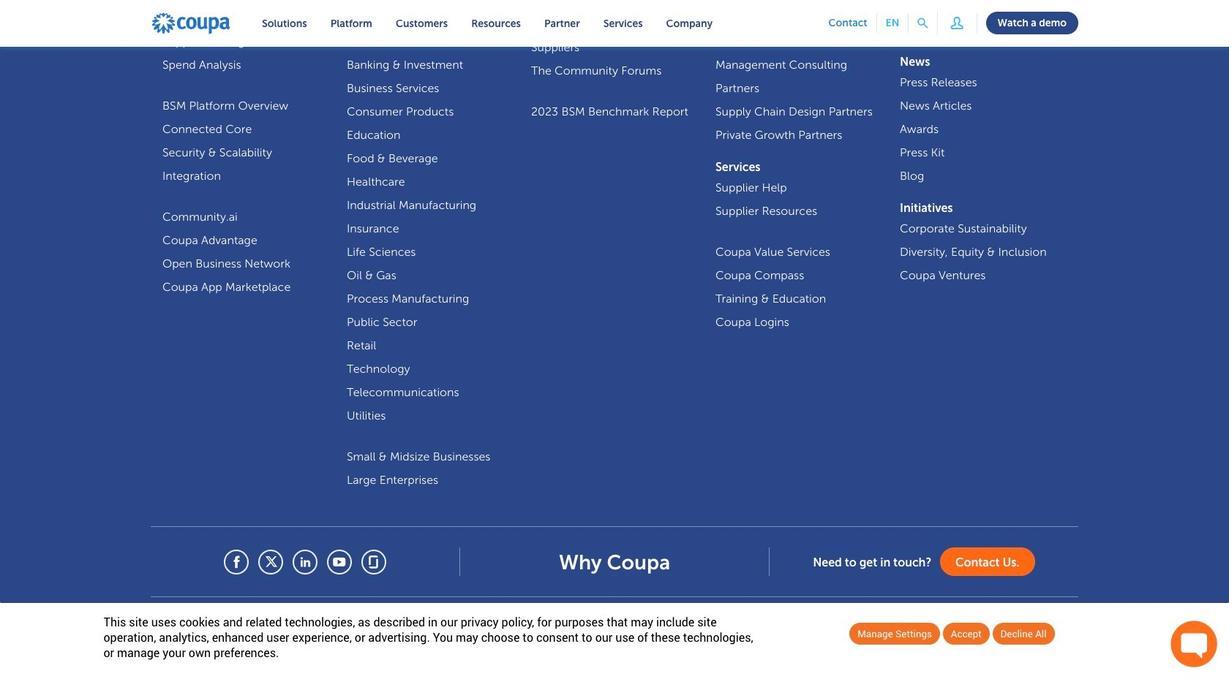 Task type: vqa. For each thing, say whether or not it's contained in the screenshot.
first 'headshot of staff member' Image from right
no



Task type: describe. For each thing, give the bounding box(es) containing it.
platform_user_centric image
[[947, 12, 968, 33]]

mag glass image
[[918, 18, 929, 29]]

home image
[[151, 12, 231, 35]]



Task type: locate. For each thing, give the bounding box(es) containing it.
twitter image
[[260, 552, 282, 574]]

linkedin image
[[294, 552, 316, 574]]

youtube image
[[328, 552, 350, 574]]

glassdoor image
[[363, 552, 385, 574]]

facebook image
[[226, 552, 248, 574]]



